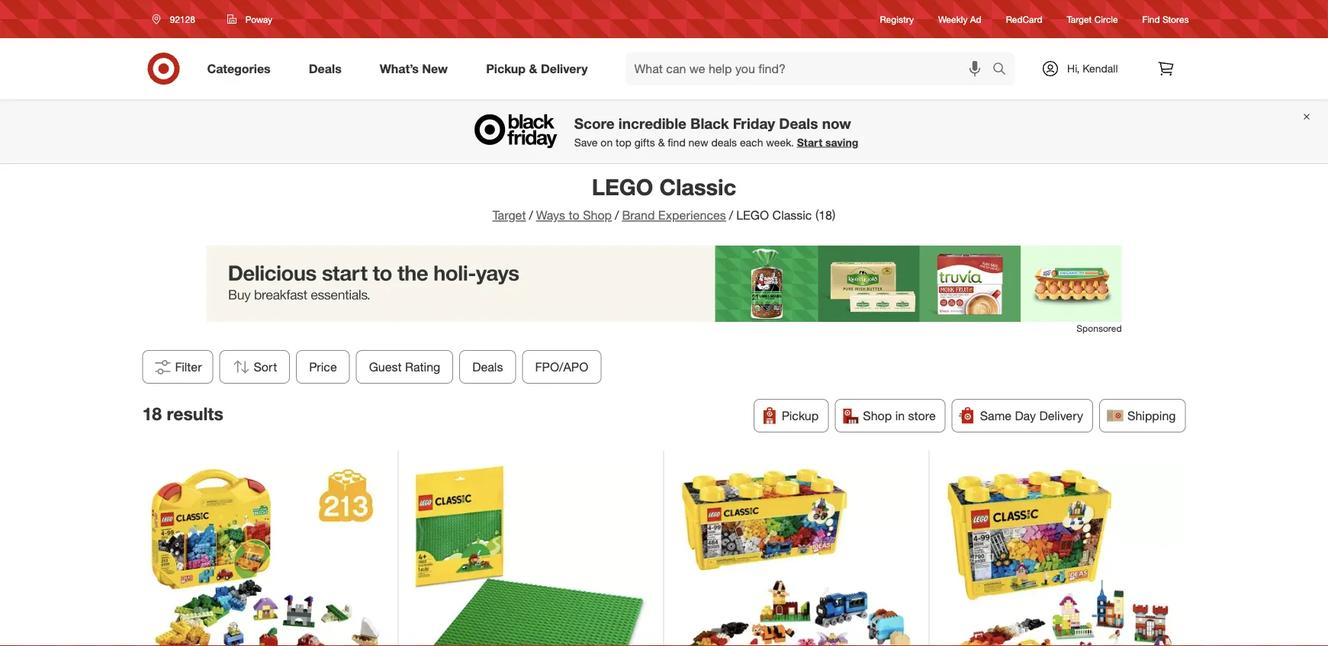 Task type: vqa. For each thing, say whether or not it's contained in the screenshot.
'Shipt' related to $5.99
no



Task type: locate. For each thing, give the bounding box(es) containing it.
shop inside lego classic target / ways to shop / brand experiences / lego classic (18)
[[583, 208, 612, 223]]

pickup button
[[754, 399, 829, 433]]

find stores link
[[1143, 13, 1190, 26]]

18
[[142, 403, 162, 425]]

classic up experiences
[[660, 173, 737, 200]]

lego classic green baseplate 11023 building kit image
[[414, 466, 649, 646], [414, 466, 649, 646]]

stores
[[1163, 13, 1190, 25]]

delivery for pickup & delivery
[[541, 61, 588, 76]]

delivery right day
[[1040, 408, 1084, 423]]

hi,
[[1068, 62, 1080, 75]]

circle
[[1095, 13, 1119, 25]]

18 results
[[142, 403, 223, 425]]

score incredible black friday deals now save on top gifts & find new deals each week. start saving
[[575, 114, 859, 149]]

on
[[601, 136, 613, 149]]

find
[[1143, 13, 1161, 25]]

0 vertical spatial lego
[[592, 173, 654, 200]]

1 horizontal spatial deals
[[473, 359, 503, 374]]

target left ways
[[493, 208, 526, 223]]

target inside "link"
[[1067, 13, 1093, 25]]

1 horizontal spatial pickup
[[782, 408, 819, 423]]

1 vertical spatial target
[[493, 208, 526, 223]]

target
[[1067, 13, 1093, 25], [493, 208, 526, 223]]

/ left brand
[[615, 208, 619, 223]]

target circle
[[1067, 13, 1119, 25]]

(18)
[[816, 208, 836, 223]]

1 vertical spatial &
[[658, 136, 665, 149]]

2 vertical spatial deals
[[473, 359, 503, 374]]

same day delivery button
[[952, 399, 1094, 433]]

sort button
[[220, 350, 290, 384]]

0 vertical spatial deals
[[309, 61, 342, 76]]

ways
[[536, 208, 566, 223]]

What can we help you find? suggestions appear below search field
[[626, 52, 997, 85]]

hi, kendall
[[1068, 62, 1119, 75]]

delivery
[[541, 61, 588, 76], [1040, 408, 1084, 423]]

2 horizontal spatial deals
[[780, 114, 819, 132]]

deals for deals button
[[473, 359, 503, 374]]

1 vertical spatial delivery
[[1040, 408, 1084, 423]]

0 vertical spatial shop
[[583, 208, 612, 223]]

poway button
[[217, 5, 282, 33]]

& inside score incredible black friday deals now save on top gifts & find new deals each week. start saving
[[658, 136, 665, 149]]

delivery up "score"
[[541, 61, 588, 76]]

1 horizontal spatial lego
[[737, 208, 770, 223]]

0 vertical spatial delivery
[[541, 61, 588, 76]]

lego classic medium creative brick box building toys for creative play, kids creative kit 10696 image
[[679, 466, 914, 646], [679, 466, 914, 646]]

1 horizontal spatial /
[[615, 208, 619, 223]]

1 horizontal spatial shop
[[863, 408, 892, 423]]

0 horizontal spatial delivery
[[541, 61, 588, 76]]

shop in store button
[[835, 399, 946, 433]]

filter
[[175, 359, 202, 374]]

0 vertical spatial &
[[529, 61, 538, 76]]

classic
[[660, 173, 737, 200], [773, 208, 812, 223]]

target inside lego classic target / ways to shop / brand experiences / lego classic (18)
[[493, 208, 526, 223]]

pickup
[[486, 61, 526, 76], [782, 408, 819, 423]]

target left circle
[[1067, 13, 1093, 25]]

0 vertical spatial target
[[1067, 13, 1093, 25]]

registry
[[880, 13, 914, 25]]

1 vertical spatial deals
[[780, 114, 819, 132]]

/ left ways
[[529, 208, 533, 223]]

shop inside button
[[863, 408, 892, 423]]

1 horizontal spatial delivery
[[1040, 408, 1084, 423]]

/
[[529, 208, 533, 223], [615, 208, 619, 223], [730, 208, 734, 223]]

0 vertical spatial pickup
[[486, 61, 526, 76]]

classic left (18)
[[773, 208, 812, 223]]

pickup & delivery
[[486, 61, 588, 76]]

pickup for pickup
[[782, 408, 819, 423]]

results
[[167, 403, 223, 425]]

deals link
[[296, 52, 361, 85]]

deals left what's
[[309, 61, 342, 76]]

shop
[[583, 208, 612, 223], [863, 408, 892, 423]]

deals right rating
[[473, 359, 503, 374]]

score
[[575, 114, 615, 132]]

guest
[[369, 359, 402, 374]]

guest rating
[[369, 359, 441, 374]]

what's new link
[[367, 52, 467, 85]]

0 horizontal spatial /
[[529, 208, 533, 223]]

pickup inside button
[[782, 408, 819, 423]]

1 vertical spatial shop
[[863, 408, 892, 423]]

ways to shop link
[[536, 208, 612, 223]]

lego right experiences
[[737, 208, 770, 223]]

1 horizontal spatial target
[[1067, 13, 1093, 25]]

2 horizontal spatial /
[[730, 208, 734, 223]]

new
[[689, 136, 709, 149]]

weekly
[[939, 13, 968, 25]]

0 horizontal spatial &
[[529, 61, 538, 76]]

lego
[[592, 173, 654, 200], [737, 208, 770, 223]]

/ right experiences
[[730, 208, 734, 223]]

shop right to
[[583, 208, 612, 223]]

0 horizontal spatial pickup
[[486, 61, 526, 76]]

deals
[[309, 61, 342, 76], [780, 114, 819, 132], [473, 359, 503, 374]]

brand experiences link
[[622, 208, 727, 223]]

1 horizontal spatial &
[[658, 136, 665, 149]]

0 vertical spatial classic
[[660, 173, 737, 200]]

new
[[422, 61, 448, 76]]

sort
[[254, 359, 277, 374]]

friday
[[733, 114, 776, 132]]

0 horizontal spatial shop
[[583, 208, 612, 223]]

same day delivery
[[981, 408, 1084, 423]]

redcard
[[1007, 13, 1043, 25]]

lego classic creative suitcase 10713 image
[[148, 466, 383, 646], [148, 466, 383, 646]]

0 horizontal spatial deals
[[309, 61, 342, 76]]

what's new
[[380, 61, 448, 76]]

0 horizontal spatial target
[[493, 208, 526, 223]]

lego classic large creative brick box build your own creative toys, kids building kit 10698 image
[[945, 466, 1181, 646], [945, 466, 1181, 646]]

1 horizontal spatial classic
[[773, 208, 812, 223]]

lego up brand
[[592, 173, 654, 200]]

to
[[569, 208, 580, 223]]

brand
[[622, 208, 655, 223]]

deals inside button
[[473, 359, 503, 374]]

shop left in
[[863, 408, 892, 423]]

categories link
[[194, 52, 290, 85]]

pickup inside pickup & delivery link
[[486, 61, 526, 76]]

delivery inside button
[[1040, 408, 1084, 423]]

&
[[529, 61, 538, 76], [658, 136, 665, 149]]

find
[[668, 136, 686, 149]]

filter button
[[142, 350, 213, 384]]

rating
[[405, 359, 441, 374]]

target link
[[493, 208, 526, 223]]

2 / from the left
[[615, 208, 619, 223]]

1 vertical spatial pickup
[[782, 408, 819, 423]]

0 horizontal spatial lego
[[592, 173, 654, 200]]

deals up start
[[780, 114, 819, 132]]



Task type: describe. For each thing, give the bounding box(es) containing it.
delivery for same day delivery
[[1040, 408, 1084, 423]]

day
[[1016, 408, 1037, 423]]

weekly ad link
[[939, 13, 982, 26]]

3 / from the left
[[730, 208, 734, 223]]

categories
[[207, 61, 271, 76]]

save
[[575, 136, 598, 149]]

start
[[797, 136, 823, 149]]

experiences
[[659, 208, 727, 223]]

weekly ad
[[939, 13, 982, 25]]

deals button
[[460, 350, 516, 384]]

deals
[[712, 136, 737, 149]]

store
[[909, 408, 936, 423]]

lego classic target / ways to shop / brand experiences / lego classic (18)
[[493, 173, 836, 223]]

search
[[986, 63, 1023, 78]]

advertisement region
[[206, 246, 1122, 322]]

price
[[309, 359, 337, 374]]

deals inside score incredible black friday deals now save on top gifts & find new deals each week. start saving
[[780, 114, 819, 132]]

same
[[981, 408, 1012, 423]]

deals for deals link
[[309, 61, 342, 76]]

saving
[[826, 136, 859, 149]]

registry link
[[880, 13, 914, 26]]

incredible
[[619, 114, 687, 132]]

price button
[[296, 350, 350, 384]]

1 vertical spatial lego
[[737, 208, 770, 223]]

shipping button
[[1100, 399, 1187, 433]]

search button
[[986, 52, 1023, 89]]

guest rating button
[[356, 350, 454, 384]]

kendall
[[1083, 62, 1119, 75]]

in
[[896, 408, 905, 423]]

redcard link
[[1007, 13, 1043, 26]]

92128 button
[[142, 5, 211, 33]]

92128
[[170, 13, 195, 25]]

pickup & delivery link
[[473, 52, 607, 85]]

what's
[[380, 61, 419, 76]]

fpo/apo button
[[522, 350, 602, 384]]

fpo/apo
[[535, 359, 589, 374]]

1 / from the left
[[529, 208, 533, 223]]

shop in store
[[863, 408, 936, 423]]

shipping
[[1128, 408, 1177, 423]]

each
[[740, 136, 764, 149]]

poway
[[246, 13, 273, 25]]

target circle link
[[1067, 13, 1119, 26]]

find stores
[[1143, 13, 1190, 25]]

week.
[[767, 136, 794, 149]]

pickup for pickup & delivery
[[486, 61, 526, 76]]

black
[[691, 114, 729, 132]]

ad
[[971, 13, 982, 25]]

1 vertical spatial classic
[[773, 208, 812, 223]]

sponsored
[[1077, 323, 1122, 334]]

top
[[616, 136, 632, 149]]

gifts
[[635, 136, 655, 149]]

0 horizontal spatial classic
[[660, 173, 737, 200]]

now
[[823, 114, 852, 132]]



